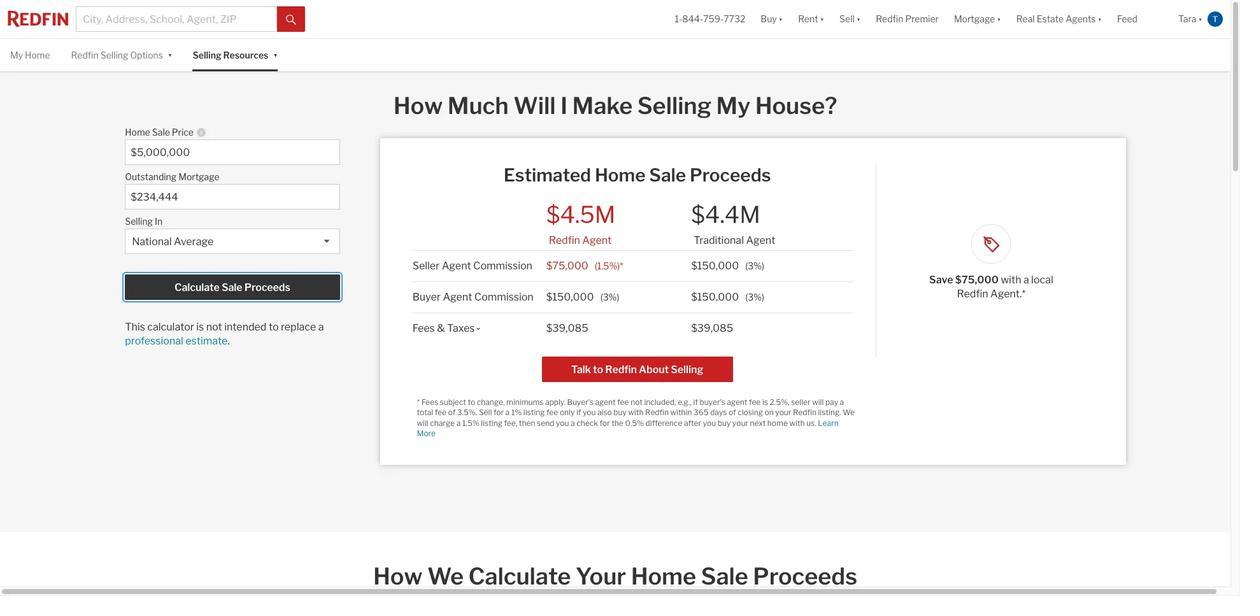 Task type: describe. For each thing, give the bounding box(es) containing it.
sell ▾ button
[[840, 0, 861, 38]]

▾ inside the selling resources ▾
[[274, 49, 278, 60]]

pay
[[825, 397, 838, 407]]

2 horizontal spatial you
[[703, 418, 716, 428]]

intended
[[224, 321, 267, 333]]

agent inside $4.4m traditional agent
[[746, 234, 775, 246]]

$4.4m
[[691, 201, 760, 229]]

buyer's
[[700, 397, 725, 407]]

is inside the this calculator is not intended to replace a professional estimate .
[[196, 321, 204, 333]]

0 vertical spatial proceeds
[[690, 165, 771, 186]]

0 vertical spatial $75,000
[[546, 260, 588, 272]]

1.5%
[[462, 418, 479, 428]]

$150,000 for $150,000
[[691, 291, 739, 303]]

total
[[417, 408, 433, 417]]

1 horizontal spatial my
[[716, 92, 750, 120]]

included,
[[644, 397, 676, 407]]

outstanding mortgage
[[125, 172, 220, 182]]

real estate agents ▾ link
[[1017, 0, 1102, 38]]

agent right buyer
[[443, 291, 472, 303]]

real estate agents ▾
[[1017, 14, 1102, 24]]

we inside * fees subject to change, minimums apply. buyer's agent fee not included, e.g., if buyer's agent fee is 2.5%, seller will pay a total fee of 3.5%. sell for a 1% listing fee only if you also buy with redfin within 365 days of closing on your redfin listing. we will charge a 1.5% listing fee, then send you a check for the 0.5% difference after you buy your next home with us.
[[843, 408, 855, 417]]

i
[[561, 92, 568, 120]]

to inside the this calculator is not intended to replace a professional estimate .
[[269, 321, 279, 333]]

charge
[[430, 418, 455, 428]]

with inside with a local redfin agent.*
[[1001, 274, 1021, 286]]

real
[[1017, 14, 1035, 24]]

apply.
[[545, 397, 566, 407]]

fees & taxes
[[413, 322, 475, 334]]

fees inside * fees subject to change, minimums apply. buyer's agent fee not included, e.g., if buyer's agent fee is 2.5%, seller will pay a total fee of 3.5%. sell for a 1% listing fee only if you also buy with redfin within 365 days of closing on your redfin listing. we will charge a 1.5% listing fee, then send you a check for the 0.5% difference after you buy your next home with us.
[[421, 397, 438, 407]]

1-
[[675, 14, 682, 24]]

tara ▾
[[1178, 14, 1203, 24]]

redfin down seller at the right bottom of page
[[793, 408, 817, 417]]

1 horizontal spatial you
[[583, 408, 596, 417]]

7732
[[724, 14, 745, 24]]

* inside * fees subject to change, minimums apply. buyer's agent fee not included, e.g., if buyer's agent fee is 2.5%, seller will pay a total fee of 3.5%. sell for a 1% listing fee only if you also buy with redfin within 365 days of closing on your redfin listing. we will charge a 1.5% listing fee, then send you a check for the 0.5% difference after you buy your next home with us.
[[417, 397, 420, 407]]

my home
[[10, 50, 50, 61]]

selling in
[[125, 216, 163, 227]]

1%
[[511, 408, 522, 417]]

selling resources link
[[193, 39, 268, 72]]

save $75,000
[[929, 274, 1001, 286]]

estate
[[1037, 14, 1064, 24]]

fee down the apply.
[[547, 408, 558, 417]]

fee,
[[504, 418, 517, 428]]

1 horizontal spatial buy
[[718, 418, 731, 428]]

▾ inside mortgage ▾ dropdown button
[[997, 14, 1001, 24]]

your
[[576, 562, 626, 590]]

to inside * fees subject to change, minimums apply. buyer's agent fee not included, e.g., if buyer's agent fee is 2.5%, seller will pay a total fee of 3.5%. sell for a 1% listing fee only if you also buy with redfin within 365 days of closing on your redfin listing. we will charge a 1.5% listing fee, then send you a check for the 0.5% difference after you buy your next home with us.
[[468, 397, 475, 407]]

mortgage ▾ button
[[947, 0, 1009, 38]]

sell inside dropdown button
[[840, 14, 855, 24]]

selling inside "talk to redfin about selling" button
[[671, 364, 703, 376]]

national average
[[132, 236, 214, 248]]

check
[[577, 418, 598, 428]]

e.g.,
[[678, 397, 692, 407]]

a left 1%
[[505, 408, 510, 417]]

$4.5m
[[546, 201, 616, 229]]

* fees subject to change, minimums apply. buyer's agent fee not included, e.g., if buyer's agent fee is 2.5%, seller will pay a total fee of 3.5%. sell for a 1% listing fee only if you also buy with redfin within 365 days of closing on your redfin listing. we will charge a 1.5% listing fee, then send you a check for the 0.5% difference after you buy your next home with us.
[[417, 397, 855, 428]]

$150,000 (3%) for $75,000
[[691, 260, 764, 272]]

listing.
[[818, 408, 841, 417]]

not inside * fees subject to change, minimums apply. buyer's agent fee not included, e.g., if buyer's agent fee is 2.5%, seller will pay a total fee of 3.5%. sell for a 1% listing fee only if you also buy with redfin within 365 days of closing on your redfin listing. we will charge a 1.5% listing fee, then send you a check for the 0.5% difference after you buy your next home with us.
[[631, 397, 643, 407]]

redfin inside redfin selling options ▾
[[71, 50, 99, 61]]

difference
[[646, 418, 682, 428]]

a inside with a local redfin agent.*
[[1024, 274, 1029, 286]]

calculate sale proceeds
[[175, 282, 290, 294]]

a left 1.5%
[[456, 418, 461, 428]]

fee up charge
[[435, 408, 447, 417]]

mortgage inside dropdown button
[[954, 14, 995, 24]]

how we calculate your home sale proceeds
[[373, 562, 857, 590]]

1 vertical spatial we
[[427, 562, 464, 590]]

0 horizontal spatial listing
[[481, 418, 503, 428]]

estimated
[[504, 165, 591, 186]]

0 horizontal spatial buy
[[614, 408, 627, 417]]

the
[[612, 418, 623, 428]]

within
[[670, 408, 692, 417]]

Outstanding Mortgage text field
[[131, 191, 334, 203]]

make
[[572, 92, 633, 120]]

0 vertical spatial my
[[10, 50, 23, 61]]

learn more
[[417, 418, 839, 438]]

$150,000 (3%) for $150,000
[[691, 291, 764, 303]]

City, Address, School, Agent, ZIP search field
[[76, 6, 277, 32]]

2 vertical spatial with
[[790, 418, 805, 428]]

then
[[519, 418, 535, 428]]

us.
[[807, 418, 816, 428]]

2 vertical spatial proceeds
[[753, 562, 857, 590]]

calculate sale proceeds button
[[125, 275, 340, 300]]

$4.5m redfin agent
[[546, 201, 616, 246]]

0 vertical spatial listing
[[524, 408, 545, 417]]

* inside $75,000 (1.5%) *
[[620, 260, 623, 271]]

a right pay
[[840, 397, 844, 407]]

sell ▾ button
[[832, 0, 868, 38]]

learn more link
[[417, 418, 839, 438]]

professional
[[125, 335, 183, 347]]

$4.4m traditional agent
[[691, 201, 775, 246]]

agent right seller
[[442, 260, 471, 272]]

redfin inside "talk to redfin about selling" button
[[605, 364, 637, 376]]

tara
[[1178, 14, 1197, 24]]

0 horizontal spatial you
[[556, 418, 569, 428]]

buy ▾ button
[[753, 0, 791, 38]]

rent ▾ button
[[791, 0, 832, 38]]

subject
[[440, 397, 466, 407]]

0 vertical spatial fees
[[413, 322, 435, 334]]

estimated home sale proceeds
[[504, 165, 771, 186]]

3.5%.
[[457, 408, 477, 417]]

0 horizontal spatial if
[[576, 408, 581, 417]]

Home Sale Price text field
[[131, 147, 334, 159]]

will
[[514, 92, 556, 120]]

1 of from the left
[[448, 408, 456, 417]]

redfin selling options ▾
[[71, 49, 172, 61]]

▾ right the tara
[[1199, 14, 1203, 24]]

average
[[174, 236, 214, 248]]

rent ▾ button
[[798, 0, 824, 38]]

more
[[417, 429, 436, 438]]

next
[[750, 418, 766, 428]]

outstanding
[[125, 172, 177, 182]]

after
[[684, 418, 701, 428]]

calculator
[[147, 321, 194, 333]]

local
[[1031, 274, 1053, 286]]

0 horizontal spatial with
[[628, 408, 644, 417]]

0 vertical spatial for
[[494, 408, 504, 417]]

buy
[[761, 14, 777, 24]]

taxes
[[447, 322, 475, 334]]

fee up closing
[[749, 397, 761, 407]]

with a local redfin agent.*
[[957, 274, 1053, 300]]

not inside the this calculator is not intended to replace a professional estimate .
[[206, 321, 222, 333]]

365
[[694, 408, 709, 417]]

selling in element
[[125, 210, 333, 229]]

0.5%
[[625, 418, 644, 428]]



Task type: locate. For each thing, give the bounding box(es) containing it.
proceeds inside button
[[244, 282, 290, 294]]

mortgage left real
[[954, 14, 995, 24]]

selling inside selling in "element"
[[125, 216, 153, 227]]

0 vertical spatial if
[[693, 397, 698, 407]]

premier
[[905, 14, 939, 24]]

0 horizontal spatial to
[[269, 321, 279, 333]]

minimums
[[506, 397, 544, 407]]

options
[[130, 50, 163, 61]]

759-
[[703, 14, 724, 24]]

professional estimate link
[[125, 335, 228, 347]]

redfin selling options link
[[71, 39, 163, 72]]

0 horizontal spatial $75,000
[[546, 260, 588, 272]]

2 horizontal spatial with
[[1001, 274, 1021, 286]]

sell right the rent ▾
[[840, 14, 855, 24]]

sell
[[840, 14, 855, 24], [479, 408, 492, 417]]

real estate agents ▾ button
[[1009, 0, 1110, 38]]

save
[[929, 274, 953, 286]]

1 horizontal spatial sell
[[840, 14, 855, 24]]

(3%)
[[745, 260, 764, 271], [600, 292, 619, 302], [745, 292, 764, 302]]

will left pay
[[812, 397, 824, 407]]

of
[[448, 408, 456, 417], [729, 408, 736, 417]]

not up estimate at bottom left
[[206, 321, 222, 333]]

redfin premier button
[[868, 0, 947, 38]]

▾ left real
[[997, 14, 1001, 24]]

1 vertical spatial proceeds
[[244, 282, 290, 294]]

$150,000 for $75,000
[[691, 260, 739, 272]]

1 vertical spatial buy
[[718, 418, 731, 428]]

feed
[[1117, 14, 1138, 24]]

0 horizontal spatial mortgage
[[178, 172, 220, 182]]

with up the 0.5%
[[628, 408, 644, 417]]

selling inside redfin selling options ▾
[[100, 50, 128, 61]]

learn
[[818, 418, 839, 428]]

0 vertical spatial sell
[[840, 14, 855, 24]]

1 horizontal spatial listing
[[524, 408, 545, 417]]

your down 2.5%,
[[775, 408, 791, 417]]

0 vertical spatial *
[[620, 260, 623, 271]]

for
[[494, 408, 504, 417], [600, 418, 610, 428]]

1 horizontal spatial for
[[600, 418, 610, 428]]

(1.5%)
[[595, 260, 620, 271]]

seller
[[413, 260, 440, 272]]

home sale price
[[125, 127, 194, 138]]

▾ right options
[[168, 49, 172, 60]]

talk to redfin about selling button
[[542, 357, 733, 382]]

2 horizontal spatial to
[[593, 364, 603, 376]]

$75,000 left (1.5%)
[[546, 260, 588, 272]]

talk to redfin about selling
[[571, 364, 703, 376]]

buy ▾
[[761, 14, 783, 24]]

with up agent.*
[[1001, 274, 1021, 286]]

sell inside * fees subject to change, minimums apply. buyer's agent fee not included, e.g., if buyer's agent fee is 2.5%, seller will pay a total fee of 3.5%. sell for a 1% listing fee only if you also buy with redfin within 365 days of closing on your redfin listing. we will charge a 1.5% listing fee, then send you a check for the 0.5% difference after you buy your next home with us.
[[479, 408, 492, 417]]

0 horizontal spatial your
[[732, 418, 748, 428]]

0 vertical spatial we
[[843, 408, 855, 417]]

you
[[583, 408, 596, 417], [556, 418, 569, 428], [703, 418, 716, 428]]

0 vertical spatial to
[[269, 321, 279, 333]]

0 vertical spatial commission
[[473, 260, 532, 272]]

redfin inside with a local redfin agent.*
[[957, 288, 988, 300]]

1 horizontal spatial we
[[843, 408, 855, 417]]

is up estimate at bottom left
[[196, 321, 204, 333]]

mortgage up outstanding mortgage text field
[[178, 172, 220, 182]]

will
[[812, 397, 824, 407], [417, 418, 428, 428]]

$75,000 up agent.*
[[955, 274, 999, 286]]

1 horizontal spatial to
[[468, 397, 475, 407]]

replace
[[281, 321, 316, 333]]

▾ right rent
[[820, 14, 824, 24]]

▾ inside real estate agents ▾ link
[[1098, 14, 1102, 24]]

my
[[10, 50, 23, 61], [716, 92, 750, 120]]

$75,000
[[546, 260, 588, 272], [955, 274, 999, 286]]

agent.*
[[991, 288, 1026, 300]]

resources
[[223, 50, 268, 61]]

with
[[1001, 274, 1021, 286], [628, 408, 644, 417], [790, 418, 805, 428]]

selling inside the selling resources ▾
[[193, 50, 221, 61]]

1 vertical spatial fees
[[421, 397, 438, 407]]

0 vertical spatial calculate
[[175, 282, 220, 294]]

1-844-759-7732 link
[[675, 14, 745, 24]]

sale inside button
[[222, 282, 242, 294]]

closing
[[738, 408, 763, 417]]

seller
[[791, 397, 811, 407]]

0 horizontal spatial calculate
[[175, 282, 220, 294]]

home
[[767, 418, 788, 428]]

0 vertical spatial not
[[206, 321, 222, 333]]

1 horizontal spatial is
[[762, 397, 768, 407]]

listing up then at the bottom left of page
[[524, 408, 545, 417]]

feed button
[[1110, 0, 1171, 38]]

mortgage ▾
[[954, 14, 1001, 24]]

1 vertical spatial $75,000
[[955, 274, 999, 286]]

▾ right agents
[[1098, 14, 1102, 24]]

1 horizontal spatial not
[[631, 397, 643, 407]]

fee up "the"
[[617, 397, 629, 407]]

1 agent from the left
[[595, 397, 616, 407]]

0 horizontal spatial agent
[[595, 397, 616, 407]]

you down 365
[[703, 418, 716, 428]]

1 vertical spatial commission
[[474, 291, 534, 303]]

a down only on the bottom left of page
[[571, 418, 575, 428]]

if down buyer's
[[576, 408, 581, 417]]

calculate inside calculate sale proceeds button
[[175, 282, 220, 294]]

1 vertical spatial is
[[762, 397, 768, 407]]

1 horizontal spatial if
[[693, 397, 698, 407]]

(3%) for $150,000
[[745, 292, 764, 302]]

change,
[[477, 397, 505, 407]]

844-
[[682, 14, 703, 24]]

1 vertical spatial my
[[716, 92, 750, 120]]

commission up the buyer agent commission
[[473, 260, 532, 272]]

1 horizontal spatial calculate
[[468, 562, 571, 590]]

we
[[843, 408, 855, 417], [427, 562, 464, 590]]

for down change,
[[494, 408, 504, 417]]

send
[[537, 418, 554, 428]]

2 $39,085 from the left
[[691, 322, 733, 334]]

1 vertical spatial with
[[628, 408, 644, 417]]

0 horizontal spatial sell
[[479, 408, 492, 417]]

will down total
[[417, 418, 428, 428]]

of down subject
[[448, 408, 456, 417]]

agent up closing
[[727, 397, 748, 407]]

1 vertical spatial calculate
[[468, 562, 571, 590]]

0 horizontal spatial *
[[417, 397, 420, 407]]

redfin down save $75,000
[[957, 288, 988, 300]]

calculate
[[175, 282, 220, 294], [468, 562, 571, 590]]

in
[[155, 216, 163, 227]]

1 vertical spatial if
[[576, 408, 581, 417]]

▾ inside redfin selling options ▾
[[168, 49, 172, 60]]

about
[[639, 364, 669, 376]]

this calculator is not intended to replace a professional estimate .
[[125, 321, 324, 347]]

1 horizontal spatial $39,085
[[691, 322, 733, 334]]

redfin down included,
[[645, 408, 669, 417]]

on
[[765, 408, 774, 417]]

to left the "replace"
[[269, 321, 279, 333]]

my home link
[[10, 39, 50, 72]]

to up 3.5%.
[[468, 397, 475, 407]]

home inside my home link
[[25, 50, 50, 61]]

0 horizontal spatial is
[[196, 321, 204, 333]]

to right talk
[[593, 364, 603, 376]]

sell down change,
[[479, 408, 492, 417]]

1 horizontal spatial agent
[[727, 397, 748, 407]]

submit search image
[[286, 14, 296, 25]]

outstanding mortgage element
[[125, 165, 333, 184]]

mortgage
[[954, 14, 995, 24], [178, 172, 220, 182]]

only
[[560, 408, 575, 417]]

agent
[[582, 234, 612, 246], [746, 234, 775, 246], [442, 260, 471, 272], [443, 291, 472, 303]]

▾ right buy
[[779, 14, 783, 24]]

(3%) for $75,000
[[745, 260, 764, 271]]

how for how we calculate your home sale proceeds
[[373, 562, 423, 590]]

0 horizontal spatial my
[[10, 50, 23, 61]]

rent ▾
[[798, 14, 824, 24]]

agent right traditional
[[746, 234, 775, 246]]

0 horizontal spatial $39,085
[[546, 322, 588, 334]]

1 horizontal spatial $75,000
[[955, 274, 999, 286]]

agents
[[1066, 14, 1096, 24]]

0 horizontal spatial not
[[206, 321, 222, 333]]

0 vertical spatial buy
[[614, 408, 627, 417]]

of right days
[[729, 408, 736, 417]]

1 vertical spatial for
[[600, 418, 610, 428]]

how for how much will i make selling my house?
[[393, 92, 443, 120]]

your
[[775, 408, 791, 417], [732, 418, 748, 428]]

▾ right resources
[[274, 49, 278, 60]]

buy
[[614, 408, 627, 417], [718, 418, 731, 428]]

2 of from the left
[[729, 408, 736, 417]]

1 horizontal spatial with
[[790, 418, 805, 428]]

$150,000 (3%)
[[691, 260, 764, 272], [546, 291, 619, 303], [691, 291, 764, 303]]

1 horizontal spatial of
[[729, 408, 736, 417]]

is inside * fees subject to change, minimums apply. buyer's agent fee not included, e.g., if buyer's agent fee is 2.5%, seller will pay a total fee of 3.5%. sell for a 1% listing fee only if you also buy with redfin within 365 days of closing on your redfin listing. we will charge a 1.5% listing fee, then send you a check for the 0.5% difference after you buy your next home with us.
[[762, 397, 768, 407]]

your down closing
[[732, 418, 748, 428]]

sell ▾
[[840, 14, 861, 24]]

commission for buyer agent commission
[[474, 291, 534, 303]]

fees up total
[[421, 397, 438, 407]]

▾ right the rent ▾
[[857, 14, 861, 24]]

buy down days
[[718, 418, 731, 428]]

a inside the this calculator is not intended to replace a professional estimate .
[[318, 321, 324, 333]]

1 vertical spatial listing
[[481, 418, 503, 428]]

0 vertical spatial is
[[196, 321, 204, 333]]

fees left &
[[413, 322, 435, 334]]

mortgage ▾ button
[[954, 0, 1001, 38]]

estimate
[[186, 335, 228, 347]]

2 agent from the left
[[727, 397, 748, 407]]

agent inside $4.5m redfin agent
[[582, 234, 612, 246]]

home
[[25, 50, 50, 61], [125, 127, 150, 138], [595, 165, 646, 186], [631, 562, 696, 590]]

▾ inside sell ▾ dropdown button
[[857, 14, 861, 24]]

.
[[228, 335, 230, 347]]

1 vertical spatial will
[[417, 418, 428, 428]]

to inside button
[[593, 364, 603, 376]]

1 vertical spatial mortgage
[[178, 172, 220, 182]]

redfin inside redfin premier "button"
[[876, 14, 904, 24]]

commission down seller agent commission
[[474, 291, 534, 303]]

0 horizontal spatial we
[[427, 562, 464, 590]]

redfin down $4.5m
[[549, 234, 580, 246]]

talk
[[571, 364, 591, 376]]

also
[[597, 408, 612, 417]]

redfin premier
[[876, 14, 939, 24]]

▾ inside rent ▾ dropdown button
[[820, 14, 824, 24]]

buy up "the"
[[614, 408, 627, 417]]

redfin right my home
[[71, 50, 99, 61]]

you down only on the bottom left of page
[[556, 418, 569, 428]]

redfin left about
[[605, 364, 637, 376]]

rent
[[798, 14, 818, 24]]

1 horizontal spatial will
[[812, 397, 824, 407]]

redfin inside $4.5m redfin agent
[[549, 234, 580, 246]]

user photo image
[[1208, 11, 1223, 27]]

1 vertical spatial not
[[631, 397, 643, 407]]

0 horizontal spatial of
[[448, 408, 456, 417]]

you up check
[[583, 408, 596, 417]]

0 vertical spatial mortgage
[[954, 14, 995, 24]]

if right the e.g.,
[[693, 397, 698, 407]]

1 vertical spatial to
[[593, 364, 603, 376]]

1 $39,085 from the left
[[546, 322, 588, 334]]

selling
[[100, 50, 128, 61], [193, 50, 221, 61], [637, 92, 712, 120], [125, 216, 153, 227], [671, 364, 703, 376]]

buyer
[[413, 291, 441, 303]]

how
[[393, 92, 443, 120], [373, 562, 423, 590]]

1 vertical spatial how
[[373, 562, 423, 590]]

1 vertical spatial sell
[[479, 408, 492, 417]]

redfin left the premier
[[876, 14, 904, 24]]

0 horizontal spatial for
[[494, 408, 504, 417]]

0 vertical spatial your
[[775, 408, 791, 417]]

days
[[710, 408, 727, 417]]

agent up also
[[595, 397, 616, 407]]

1 vertical spatial your
[[732, 418, 748, 428]]

a right the "replace"
[[318, 321, 324, 333]]

national
[[132, 236, 172, 248]]

0 vertical spatial with
[[1001, 274, 1021, 286]]

much
[[448, 92, 509, 120]]

this
[[125, 321, 145, 333]]

0 vertical spatial will
[[812, 397, 824, 407]]

commission for seller agent commission
[[473, 260, 532, 272]]

is up on
[[762, 397, 768, 407]]

a left local
[[1024, 274, 1029, 286]]

to
[[269, 321, 279, 333], [593, 364, 603, 376], [468, 397, 475, 407]]

1 vertical spatial *
[[417, 397, 420, 407]]

listing left fee,
[[481, 418, 503, 428]]

not up the 0.5%
[[631, 397, 643, 407]]

agent up (1.5%)
[[582, 234, 612, 246]]

$39,085
[[546, 322, 588, 334], [691, 322, 733, 334]]

selling resources ▾
[[193, 49, 278, 61]]

1 horizontal spatial mortgage
[[954, 14, 995, 24]]

0 vertical spatial how
[[393, 92, 443, 120]]

2 vertical spatial to
[[468, 397, 475, 407]]

1 horizontal spatial *
[[620, 260, 623, 271]]

1 horizontal spatial your
[[775, 408, 791, 417]]

0 horizontal spatial will
[[417, 418, 428, 428]]

with left us.
[[790, 418, 805, 428]]

how much will i make selling my house?
[[393, 92, 837, 120]]

▾ inside buy ▾ dropdown button
[[779, 14, 783, 24]]

for down also
[[600, 418, 610, 428]]



Task type: vqa. For each thing, say whether or not it's contained in the screenshot.
the top if
yes



